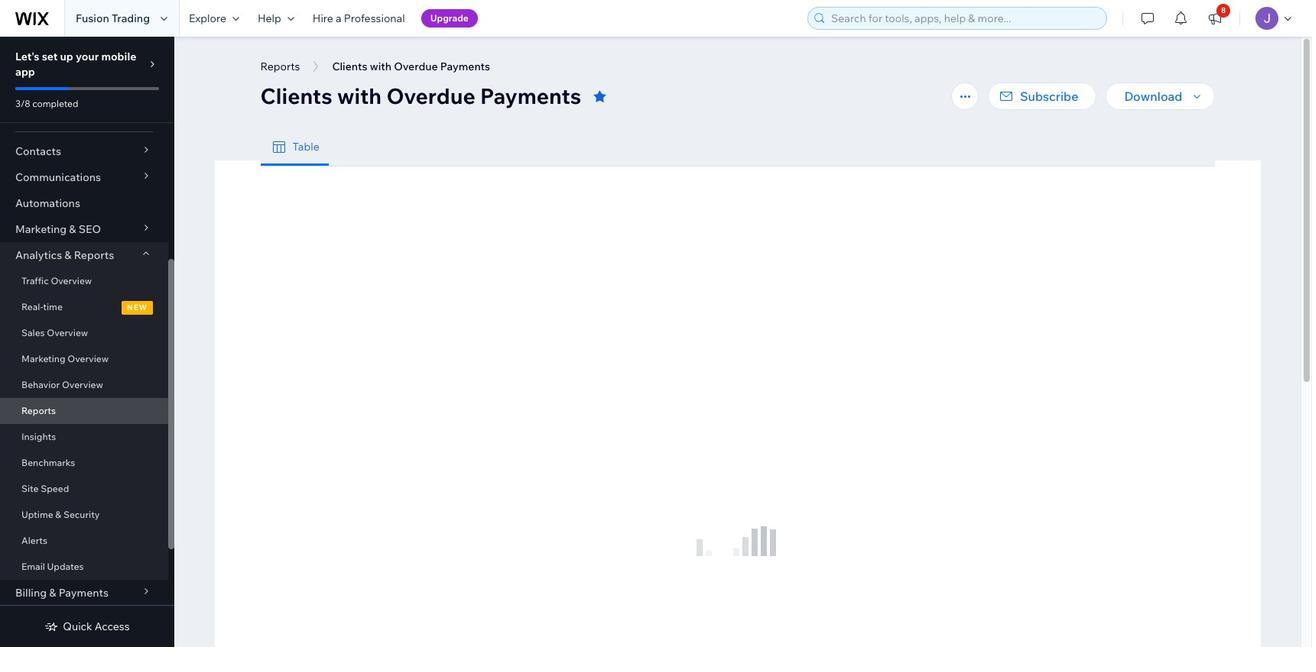 Task type: locate. For each thing, give the bounding box(es) containing it.
site speed
[[21, 483, 69, 495]]

reports for reports button at left top
[[260, 60, 300, 73]]

payments
[[440, 60, 490, 73], [480, 83, 581, 109], [59, 587, 109, 600]]

0 vertical spatial marketing
[[15, 223, 67, 236]]

0 vertical spatial clients with overdue payments
[[332, 60, 490, 73]]

reports up insights
[[21, 405, 56, 417]]

& down "marketing & seo"
[[64, 249, 72, 262]]

reports down seo
[[74, 249, 114, 262]]

1 vertical spatial overdue
[[387, 83, 476, 109]]

analytics & reports button
[[0, 242, 168, 268]]

reports button
[[253, 55, 308, 78]]

0 vertical spatial overdue
[[394, 60, 438, 73]]

payments inside 'billing & payments' popup button
[[59, 587, 109, 600]]

billing
[[15, 587, 47, 600]]

0 vertical spatial reports
[[260, 60, 300, 73]]

reports inside popup button
[[74, 249, 114, 262]]

download
[[1124, 89, 1183, 104]]

reports link
[[0, 398, 168, 424]]

new
[[127, 303, 148, 313]]

benchmarks
[[21, 457, 75, 469]]

overview up marketing overview
[[47, 327, 88, 339]]

& inside the uptime & security 'link'
[[55, 509, 61, 521]]

clients inside "button"
[[332, 60, 367, 73]]

site
[[21, 483, 39, 495]]

overdue
[[394, 60, 438, 73], [387, 83, 476, 109]]

& left seo
[[69, 223, 76, 236]]

clients with overdue payments inside "button"
[[332, 60, 490, 73]]

marketing overview
[[21, 353, 109, 365]]

with inside "button"
[[370, 60, 392, 73]]

marketing
[[15, 223, 67, 236], [21, 353, 65, 365]]

overview down marketing overview link
[[62, 379, 103, 391]]

reports
[[260, 60, 300, 73], [74, 249, 114, 262], [21, 405, 56, 417]]

subscribe
[[1020, 89, 1079, 104]]

with
[[370, 60, 392, 73], [337, 83, 382, 109]]

overdue down clients with overdue payments "button"
[[387, 83, 476, 109]]

overview down the analytics & reports
[[51, 275, 92, 287]]

8 button
[[1198, 0, 1232, 37]]

let's set up your mobile app
[[15, 50, 136, 79]]

behavior overview
[[21, 379, 103, 391]]

explore
[[189, 11, 226, 25]]

marketing up analytics in the left top of the page
[[15, 223, 67, 236]]

upgrade
[[430, 12, 469, 24]]

security
[[63, 509, 100, 521]]

overview for sales overview
[[47, 327, 88, 339]]

reports down help button
[[260, 60, 300, 73]]

contacts button
[[0, 138, 168, 164]]

clients down hire a professional link in the left of the page
[[332, 60, 367, 73]]

clients with overdue payments down clients with overdue payments "button"
[[260, 83, 581, 109]]

& right billing
[[49, 587, 56, 600]]

sales
[[21, 327, 45, 339]]

behavior overview link
[[0, 372, 168, 398]]

hire a professional link
[[303, 0, 414, 37]]

marketing inside popup button
[[15, 223, 67, 236]]

clients with overdue payments
[[332, 60, 490, 73], [260, 83, 581, 109]]

3/8 completed
[[15, 98, 78, 109]]

overdue down upgrade button
[[394, 60, 438, 73]]

1 vertical spatial reports
[[74, 249, 114, 262]]

hire
[[313, 11, 333, 25]]

email
[[21, 561, 45, 573]]

1 vertical spatial clients
[[260, 83, 332, 109]]

reports inside button
[[260, 60, 300, 73]]

1 vertical spatial marketing
[[21, 353, 65, 365]]

overview for traffic overview
[[51, 275, 92, 287]]

speed
[[41, 483, 69, 495]]

marketing & seo
[[15, 223, 101, 236]]

marketing for marketing overview
[[21, 353, 65, 365]]

2 vertical spatial reports
[[21, 405, 56, 417]]

& inside the analytics & reports popup button
[[64, 249, 72, 262]]

marketing up behavior
[[21, 353, 65, 365]]

clients
[[332, 60, 367, 73], [260, 83, 332, 109]]

contacts
[[15, 145, 61, 158]]

2 horizontal spatial reports
[[260, 60, 300, 73]]

payments inside clients with overdue payments "button"
[[440, 60, 490, 73]]

table button
[[260, 128, 329, 166]]

2 vertical spatial payments
[[59, 587, 109, 600]]

& for uptime
[[55, 509, 61, 521]]

clients with overdue payments button
[[325, 55, 498, 78]]

0 vertical spatial with
[[370, 60, 392, 73]]

benchmarks link
[[0, 450, 168, 476]]

&
[[69, 223, 76, 236], [64, 249, 72, 262], [55, 509, 61, 521], [49, 587, 56, 600]]

with down professional
[[370, 60, 392, 73]]

completed
[[32, 98, 78, 109]]

uptime & security
[[21, 509, 100, 521]]

1 vertical spatial clients with overdue payments
[[260, 83, 581, 109]]

1 horizontal spatial reports
[[74, 249, 114, 262]]

0 vertical spatial clients
[[332, 60, 367, 73]]

billing & payments
[[15, 587, 109, 600]]

sales overview link
[[0, 320, 168, 346]]

0 vertical spatial payments
[[440, 60, 490, 73]]

overview down sales overview link
[[68, 353, 109, 365]]

0 horizontal spatial reports
[[21, 405, 56, 417]]

overview
[[51, 275, 92, 287], [47, 327, 88, 339], [68, 353, 109, 365], [62, 379, 103, 391]]

quick access
[[63, 620, 130, 634]]

1 vertical spatial payments
[[480, 83, 581, 109]]

clients with overdue payments down professional
[[332, 60, 490, 73]]

app
[[15, 65, 35, 79]]

8
[[1221, 5, 1226, 15]]

quick
[[63, 620, 92, 634]]

& inside 'billing & payments' popup button
[[49, 587, 56, 600]]

& right uptime
[[55, 509, 61, 521]]

with down clients with overdue payments "button"
[[337, 83, 382, 109]]

& inside marketing & seo popup button
[[69, 223, 76, 236]]

professional
[[344, 11, 405, 25]]

clients down reports button at left top
[[260, 83, 332, 109]]



Task type: describe. For each thing, give the bounding box(es) containing it.
alerts
[[21, 535, 47, 547]]

fusion trading
[[76, 11, 150, 25]]

communications button
[[0, 164, 168, 190]]

real-
[[21, 301, 43, 313]]

behavior
[[21, 379, 60, 391]]

communications
[[15, 171, 101, 184]]

quick access button
[[45, 620, 130, 634]]

up
[[60, 50, 73, 63]]

mobile
[[101, 50, 136, 63]]

Search for tools, apps, help & more... field
[[827, 8, 1102, 29]]

marketing for marketing & seo
[[15, 223, 67, 236]]

uptime
[[21, 509, 53, 521]]

analytics & reports
[[15, 249, 114, 262]]

traffic overview link
[[0, 268, 168, 294]]

marketing & seo button
[[0, 216, 168, 242]]

site speed link
[[0, 476, 168, 502]]

& for billing
[[49, 587, 56, 600]]

hire a professional
[[313, 11, 405, 25]]

reports for reports link at left bottom
[[21, 405, 56, 417]]

your
[[76, 50, 99, 63]]

uptime & security link
[[0, 502, 168, 528]]

automations link
[[0, 190, 168, 216]]

insights
[[21, 431, 56, 443]]

help
[[258, 11, 281, 25]]

real-time
[[21, 301, 63, 313]]

download button
[[1106, 83, 1215, 110]]

a
[[336, 11, 342, 25]]

traffic
[[21, 275, 49, 287]]

sales overview
[[21, 327, 88, 339]]

table
[[293, 140, 319, 154]]

& for marketing
[[69, 223, 76, 236]]

overview for behavior overview
[[62, 379, 103, 391]]

fusion
[[76, 11, 109, 25]]

sidebar element
[[0, 37, 174, 648]]

access
[[95, 620, 130, 634]]

trading
[[112, 11, 150, 25]]

updates
[[47, 561, 84, 573]]

overdue inside "button"
[[394, 60, 438, 73]]

seo
[[79, 223, 101, 236]]

let's
[[15, 50, 39, 63]]

3/8
[[15, 98, 30, 109]]

insights link
[[0, 424, 168, 450]]

email updates link
[[0, 554, 168, 580]]

overview for marketing overview
[[68, 353, 109, 365]]

& for analytics
[[64, 249, 72, 262]]

upgrade button
[[421, 9, 478, 28]]

help button
[[249, 0, 303, 37]]

automations
[[15, 197, 80, 210]]

set
[[42, 50, 58, 63]]

alerts link
[[0, 528, 168, 554]]

time
[[43, 301, 63, 313]]

marketing overview link
[[0, 346, 168, 372]]

analytics
[[15, 249, 62, 262]]

traffic overview
[[21, 275, 92, 287]]

1 vertical spatial with
[[337, 83, 382, 109]]

billing & payments button
[[0, 580, 168, 606]]

subscribe button
[[988, 83, 1097, 110]]

email updates
[[21, 561, 84, 573]]



Task type: vqa. For each thing, say whether or not it's contained in the screenshot.
after
no



